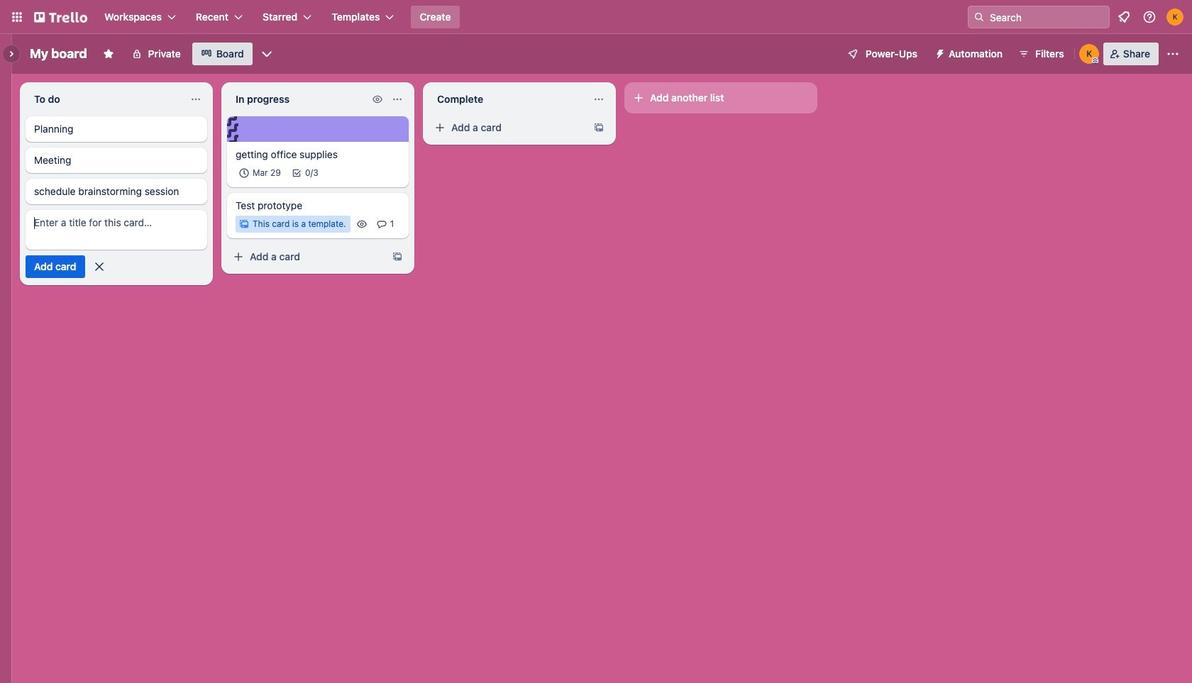 Task type: describe. For each thing, give the bounding box(es) containing it.
Enter a title for this card… text field
[[26, 210, 207, 250]]

cancel image
[[92, 260, 106, 274]]

sm image
[[929, 43, 949, 62]]

this member is an admin of this board. image
[[1092, 57, 1098, 64]]



Task type: vqa. For each thing, say whether or not it's contained in the screenshot.
CLOSE POPOVER image
no



Task type: locate. For each thing, give the bounding box(es) containing it.
show menu image
[[1166, 47, 1180, 61]]

0 horizontal spatial create from template… image
[[392, 251, 403, 263]]

None text field
[[26, 88, 185, 111], [227, 88, 369, 111], [429, 88, 588, 111], [26, 88, 185, 111], [227, 88, 369, 111], [429, 88, 588, 111]]

kendallparks02 (kendallparks02) image
[[1167, 9, 1184, 26]]

kendallparks02 (kendallparks02) image
[[1079, 44, 1099, 64]]

1 vertical spatial create from template… image
[[392, 251, 403, 263]]

back to home image
[[34, 6, 87, 28]]

search image
[[974, 11, 985, 23]]

Board name text field
[[23, 43, 94, 65]]

customize views image
[[260, 47, 274, 61]]

0 vertical spatial create from template… image
[[593, 122, 605, 133]]

open information menu image
[[1143, 10, 1157, 24]]

Search field
[[985, 6, 1109, 28]]

0 notifications image
[[1116, 9, 1133, 26]]

star or unstar board image
[[103, 48, 114, 60]]

primary element
[[0, 0, 1192, 34]]

create from template… image
[[593, 122, 605, 133], [392, 251, 403, 263]]

1 horizontal spatial create from template… image
[[593, 122, 605, 133]]

None checkbox
[[236, 165, 285, 182]]



